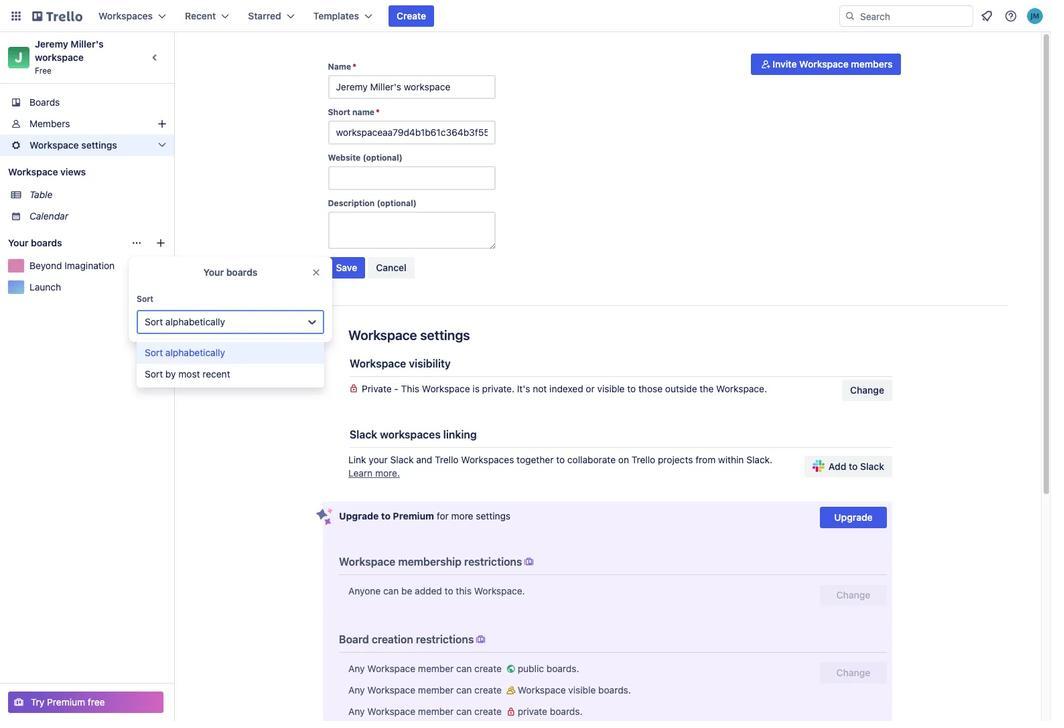 Task type: describe. For each thing, give the bounding box(es) containing it.
1 horizontal spatial workspace settings
[[348, 328, 470, 343]]

1 horizontal spatial premium
[[393, 510, 434, 522]]

can for private boards.
[[456, 706, 472, 717]]

sm image for private boards.
[[504, 705, 518, 719]]

0 notifications image
[[979, 8, 995, 24]]

added
[[415, 585, 442, 597]]

slack.
[[746, 454, 772, 466]]

or
[[586, 383, 595, 395]]

miller's
[[71, 38, 104, 50]]

recent
[[185, 10, 216, 21]]

any workspace member can create for workspace visible boards.
[[348, 685, 504, 696]]

add to slack link
[[804, 456, 892, 478]]

sm image for workspace visible boards.
[[504, 684, 518, 697]]

2 horizontal spatial settings
[[476, 510, 511, 522]]

boards link
[[0, 92, 174, 113]]

launch
[[29, 281, 61, 293]]

starred
[[248, 10, 281, 21]]

add board image
[[155, 238, 166, 249]]

linking
[[443, 429, 477, 441]]

any for workspace visible boards.
[[348, 685, 365, 696]]

upgrade button
[[820, 507, 887, 529]]

save button
[[328, 257, 365, 279]]

1 horizontal spatial your
[[203, 267, 224, 278]]

calendar link
[[29, 210, 166, 223]]

table
[[29, 189, 53, 200]]

jeremy
[[35, 38, 68, 50]]

projects
[[658, 454, 693, 466]]

templates
[[313, 10, 359, 21]]

1 vertical spatial your boards
[[203, 267, 257, 278]]

beyond imagination
[[29, 260, 115, 271]]

this
[[401, 383, 419, 395]]

launch link
[[29, 281, 166, 294]]

create for workspace visible boards.
[[474, 685, 502, 696]]

switch to… image
[[9, 9, 23, 23]]

0 vertical spatial visible
[[597, 383, 625, 395]]

1 trello from the left
[[435, 454, 459, 466]]

create
[[397, 10, 426, 21]]

this
[[456, 585, 472, 597]]

j
[[15, 50, 23, 65]]

1 horizontal spatial boards
[[226, 267, 257, 278]]

1 vertical spatial settings
[[420, 328, 470, 343]]

most
[[178, 368, 200, 380]]

visibility
[[409, 358, 451, 370]]

create button
[[389, 5, 434, 27]]

members
[[29, 118, 70, 129]]

public boards.
[[518, 663, 579, 675]]

table link
[[29, 188, 166, 202]]

organizationdetailform element
[[328, 62, 495, 284]]

link
[[348, 454, 366, 466]]

recent button
[[177, 5, 237, 27]]

short name *
[[328, 107, 380, 117]]

workspace navigation collapse icon image
[[146, 48, 165, 67]]

for
[[437, 510, 449, 522]]

upgrade for upgrade to premium for more settings
[[339, 510, 379, 522]]

website (optional)
[[328, 153, 402, 163]]

Search field
[[855, 6, 973, 26]]

is
[[473, 383, 480, 395]]

website
[[328, 153, 361, 163]]

description
[[328, 198, 375, 208]]

workspaces inside link your slack and trello workspaces together to collaborate on trello projects from within slack. learn more.
[[461, 454, 514, 466]]

0 vertical spatial change button
[[842, 380, 892, 401]]

sm image for public boards.
[[504, 663, 518, 676]]

name *
[[328, 62, 356, 72]]

(optional) for website (optional)
[[363, 153, 402, 163]]

any workspace member can create for public boards.
[[348, 663, 504, 675]]

jeremy miller's workspace link
[[35, 38, 106, 63]]

create for public boards.
[[474, 663, 502, 675]]

0 vertical spatial your boards
[[8, 237, 62, 249]]

private.
[[482, 383, 514, 395]]

learn
[[348, 468, 373, 479]]

member for workspace visible boards.
[[418, 685, 454, 696]]

cancel button
[[368, 257, 415, 279]]

learn more. link
[[348, 468, 400, 479]]

membership
[[398, 556, 462, 568]]

2 trello from the left
[[632, 454, 655, 466]]

workspaces button
[[90, 5, 174, 27]]

2 sort alphabetically from the top
[[145, 347, 225, 358]]

workspace settings button
[[0, 135, 174, 156]]

together
[[517, 454, 554, 466]]

invite workspace members button
[[751, 54, 901, 75]]

anyone
[[348, 585, 381, 597]]

private
[[518, 706, 547, 717]]

not
[[533, 383, 547, 395]]

member for private boards.
[[418, 706, 454, 717]]

can for workspace visible boards.
[[456, 685, 472, 696]]

boards. for private boards.
[[550, 706, 583, 717]]

anyone can be added to this workspace.
[[348, 585, 525, 597]]

within
[[718, 454, 744, 466]]

primary element
[[0, 0, 1051, 32]]

restrictions for workspace membership restrictions
[[464, 556, 522, 568]]

add
[[829, 461, 846, 472]]

jeremy miller's workspace free
[[35, 38, 106, 76]]

those
[[638, 383, 663, 395]]

outside
[[665, 383, 697, 395]]

workspace visible boards.
[[518, 685, 631, 696]]



Task type: locate. For each thing, give the bounding box(es) containing it.
workspace settings inside dropdown button
[[29, 139, 117, 151]]

sparkle image
[[316, 508, 333, 526]]

workspace settings down the members 'link'
[[29, 139, 117, 151]]

private - this workspace is private. it's not indexed or visible to those outside the workspace.
[[362, 383, 767, 395]]

1 vertical spatial restrictions
[[416, 634, 474, 646]]

0 vertical spatial settings
[[81, 139, 117, 151]]

free
[[35, 66, 52, 76]]

premium right try
[[47, 697, 85, 708]]

boards. for public boards.
[[546, 663, 579, 675]]

1 horizontal spatial your boards
[[203, 267, 257, 278]]

0 vertical spatial your
[[8, 237, 28, 249]]

2 any workspace member can create from the top
[[348, 685, 504, 696]]

sort
[[137, 294, 153, 304], [145, 316, 163, 328], [145, 347, 163, 358], [145, 368, 163, 380]]

premium inside button
[[47, 697, 85, 708]]

0 vertical spatial restrictions
[[464, 556, 522, 568]]

workspaces inside popup button
[[98, 10, 153, 21]]

member
[[418, 663, 454, 675], [418, 685, 454, 696], [418, 706, 454, 717]]

1 create from the top
[[474, 663, 502, 675]]

None text field
[[328, 75, 495, 99], [328, 121, 495, 145], [328, 212, 495, 249], [328, 75, 495, 99], [328, 121, 495, 145], [328, 212, 495, 249]]

sm image
[[474, 633, 487, 646]]

0 vertical spatial any
[[348, 663, 365, 675]]

beyond
[[29, 260, 62, 271]]

2 vertical spatial settings
[[476, 510, 511, 522]]

(optional)
[[363, 153, 402, 163], [377, 198, 417, 208]]

views
[[60, 166, 86, 178]]

public
[[518, 663, 544, 675]]

create
[[474, 663, 502, 675], [474, 685, 502, 696], [474, 706, 502, 717]]

private
[[362, 383, 392, 395]]

0 horizontal spatial workspace.
[[474, 585, 525, 597]]

change link
[[820, 663, 887, 684]]

premium left for
[[393, 510, 434, 522]]

invite workspace members
[[773, 58, 893, 70]]

workspace.
[[716, 383, 767, 395], [474, 585, 525, 597]]

0 vertical spatial workspace settings
[[29, 139, 117, 151]]

templates button
[[305, 5, 381, 27]]

any for public boards.
[[348, 663, 365, 675]]

1 vertical spatial (optional)
[[377, 198, 417, 208]]

slack inside link your slack and trello workspaces together to collaborate on trello projects from within slack. learn more.
[[390, 454, 414, 466]]

0 vertical spatial sort alphabetically
[[145, 316, 225, 328]]

collaborate
[[567, 454, 616, 466]]

upgrade down add to slack link
[[834, 512, 873, 523]]

1 any from the top
[[348, 663, 365, 675]]

recent
[[203, 368, 230, 380]]

0 vertical spatial workspace.
[[716, 383, 767, 395]]

any workspace member can create
[[348, 663, 504, 675], [348, 685, 504, 696], [348, 706, 504, 717]]

1 vertical spatial premium
[[47, 697, 85, 708]]

description (optional)
[[328, 198, 417, 208]]

1 horizontal spatial workspace.
[[716, 383, 767, 395]]

can for public boards.
[[456, 663, 472, 675]]

0 horizontal spatial boards
[[31, 237, 62, 249]]

1 horizontal spatial upgrade
[[834, 512, 873, 523]]

2 horizontal spatial slack
[[860, 461, 884, 472]]

2 member from the top
[[418, 685, 454, 696]]

more.
[[375, 468, 400, 479]]

3 any workspace member can create from the top
[[348, 706, 504, 717]]

1 vertical spatial boards
[[226, 267, 257, 278]]

trello
[[435, 454, 459, 466], [632, 454, 655, 466]]

add to slack
[[829, 461, 884, 472]]

settings right more
[[476, 510, 511, 522]]

1 vertical spatial workspace settings
[[348, 328, 470, 343]]

to left those
[[627, 383, 636, 395]]

0 horizontal spatial your boards
[[8, 237, 62, 249]]

* right name
[[376, 107, 380, 117]]

name
[[328, 62, 351, 72]]

0 vertical spatial alphabetically
[[165, 316, 225, 328]]

1 any workspace member can create from the top
[[348, 663, 504, 675]]

back to home image
[[32, 5, 82, 27]]

1 vertical spatial change
[[836, 589, 870, 601]]

upgrade
[[339, 510, 379, 522], [834, 512, 873, 523]]

workspace
[[799, 58, 849, 70], [29, 139, 79, 151], [8, 166, 58, 178], [348, 328, 417, 343], [350, 358, 406, 370], [422, 383, 470, 395], [339, 556, 395, 568], [367, 663, 415, 675], [367, 685, 415, 696], [518, 685, 566, 696], [367, 706, 415, 717]]

workspaces down linking
[[461, 454, 514, 466]]

the
[[700, 383, 714, 395]]

3 create from the top
[[474, 706, 502, 717]]

*
[[352, 62, 356, 72], [376, 107, 380, 117]]

0 vertical spatial change
[[850, 385, 884, 396]]

1 vertical spatial visible
[[568, 685, 596, 696]]

workspaces
[[98, 10, 153, 21], [461, 454, 514, 466]]

open information menu image
[[1004, 9, 1018, 23]]

settings down the members 'link'
[[81, 139, 117, 151]]

workspace. right the
[[716, 383, 767, 395]]

1 horizontal spatial trello
[[632, 454, 655, 466]]

2 any from the top
[[348, 685, 365, 696]]

1 horizontal spatial settings
[[420, 328, 470, 343]]

save
[[336, 262, 357, 273]]

1 vertical spatial change button
[[820, 585, 887, 606]]

1 vertical spatial alphabetically
[[165, 347, 225, 358]]

from
[[696, 454, 716, 466]]

-
[[394, 383, 399, 395]]

calendar
[[29, 210, 68, 222]]

1 vertical spatial *
[[376, 107, 380, 117]]

0 vertical spatial premium
[[393, 510, 434, 522]]

workspace inside button
[[799, 58, 849, 70]]

indexed
[[549, 383, 583, 395]]

visible right or
[[597, 383, 625, 395]]

j link
[[8, 47, 29, 68]]

0 vertical spatial member
[[418, 663, 454, 675]]

1 vertical spatial sort alphabetically
[[145, 347, 225, 358]]

restrictions down anyone can be added to this workspace. at the left bottom of the page
[[416, 634, 474, 646]]

creation
[[372, 634, 413, 646]]

workspace settings up 'workspace visibility'
[[348, 328, 470, 343]]

settings
[[81, 139, 117, 151], [420, 328, 470, 343], [476, 510, 511, 522]]

1 vertical spatial workspace.
[[474, 585, 525, 597]]

on
[[618, 454, 629, 466]]

workspaces
[[380, 429, 441, 441]]

slack up more.
[[390, 454, 414, 466]]

your
[[8, 237, 28, 249], [203, 267, 224, 278]]

0 horizontal spatial workspace settings
[[29, 139, 117, 151]]

1 vertical spatial your
[[203, 267, 224, 278]]

1 alphabetically from the top
[[165, 316, 225, 328]]

any workspace member can create for private boards.
[[348, 706, 504, 717]]

None text field
[[328, 166, 495, 190]]

jeremy miller (jeremymiller198) image
[[1027, 8, 1043, 24]]

settings inside dropdown button
[[81, 139, 117, 151]]

workspace inside dropdown button
[[29, 139, 79, 151]]

free
[[88, 697, 105, 708]]

restrictions up this
[[464, 556, 522, 568]]

1 vertical spatial any workspace member can create
[[348, 685, 504, 696]]

3 any from the top
[[348, 706, 365, 717]]

short
[[328, 107, 350, 117]]

* right name in the left top of the page
[[352, 62, 356, 72]]

2 vertical spatial member
[[418, 706, 454, 717]]

slack for link
[[390, 454, 414, 466]]

(optional) right 'website'
[[363, 153, 402, 163]]

create for private boards.
[[474, 706, 502, 717]]

change
[[850, 385, 884, 396], [836, 589, 870, 601], [836, 667, 870, 679]]

by
[[165, 368, 176, 380]]

slack for add
[[860, 461, 884, 472]]

1 horizontal spatial visible
[[597, 383, 625, 395]]

member for public boards.
[[418, 663, 454, 675]]

1 horizontal spatial slack
[[390, 454, 414, 466]]

0 vertical spatial *
[[352, 62, 356, 72]]

2 create from the top
[[474, 685, 502, 696]]

members link
[[0, 113, 174, 135]]

2 vertical spatial create
[[474, 706, 502, 717]]

search image
[[845, 11, 855, 21]]

settings up "visibility"
[[420, 328, 470, 343]]

2 vertical spatial any
[[348, 706, 365, 717]]

boards
[[29, 96, 60, 108]]

0 horizontal spatial workspaces
[[98, 10, 153, 21]]

slack up link
[[350, 429, 377, 441]]

1 vertical spatial boards.
[[598, 685, 631, 696]]

visible up private boards.
[[568, 685, 596, 696]]

sort by most recent
[[145, 368, 230, 380]]

0 vertical spatial (optional)
[[363, 153, 402, 163]]

3 member from the top
[[418, 706, 454, 717]]

to inside link your slack and trello workspaces together to collaborate on trello projects from within slack. learn more.
[[556, 454, 565, 466]]

any
[[348, 663, 365, 675], [348, 685, 365, 696], [348, 706, 365, 717]]

0 horizontal spatial trello
[[435, 454, 459, 466]]

link your slack and trello workspaces together to collaborate on trello projects from within slack. learn more.
[[348, 454, 772, 479]]

imagination
[[65, 260, 115, 271]]

invite
[[773, 58, 797, 70]]

any for private boards.
[[348, 706, 365, 717]]

1 horizontal spatial *
[[376, 107, 380, 117]]

1 sort alphabetically from the top
[[145, 316, 225, 328]]

2 alphabetically from the top
[[165, 347, 225, 358]]

0 vertical spatial any workspace member can create
[[348, 663, 504, 675]]

1 vertical spatial workspaces
[[461, 454, 514, 466]]

board creation restrictions
[[339, 634, 474, 646]]

try premium free button
[[8, 692, 163, 713]]

1 vertical spatial create
[[474, 685, 502, 696]]

0 vertical spatial create
[[474, 663, 502, 675]]

workspaces up miller's
[[98, 10, 153, 21]]

slack workspaces linking
[[350, 429, 477, 441]]

your boards menu image
[[131, 238, 142, 249]]

1 vertical spatial any
[[348, 685, 365, 696]]

2 vertical spatial change
[[836, 667, 870, 679]]

0 horizontal spatial your
[[8, 237, 28, 249]]

your boards with 2 items element
[[8, 235, 125, 251]]

trello right on on the right of the page
[[632, 454, 655, 466]]

close popover image
[[311, 267, 322, 278]]

to right together
[[556, 454, 565, 466]]

to right 'add'
[[849, 461, 858, 472]]

and
[[416, 454, 432, 466]]

1 horizontal spatial workspaces
[[461, 454, 514, 466]]

0 horizontal spatial slack
[[350, 429, 377, 441]]

(optional) right description
[[377, 198, 417, 208]]

upgrade inside button
[[834, 512, 873, 523]]

1 vertical spatial member
[[418, 685, 454, 696]]

visible
[[597, 383, 625, 395], [568, 685, 596, 696]]

to
[[627, 383, 636, 395], [556, 454, 565, 466], [849, 461, 858, 472], [381, 510, 391, 522], [445, 585, 453, 597]]

0 horizontal spatial settings
[[81, 139, 117, 151]]

to down more.
[[381, 510, 391, 522]]

sm image
[[759, 58, 773, 71], [522, 555, 536, 569], [504, 663, 518, 676], [504, 684, 518, 697], [504, 705, 518, 719]]

0 vertical spatial boards
[[31, 237, 62, 249]]

2 vertical spatial boards.
[[550, 706, 583, 717]]

2 vertical spatial any workspace member can create
[[348, 706, 504, 717]]

1 member from the top
[[418, 663, 454, 675]]

beyond imagination link
[[29, 259, 150, 273]]

(optional) for description (optional)
[[377, 198, 417, 208]]

0 horizontal spatial upgrade
[[339, 510, 379, 522]]

upgrade for upgrade
[[834, 512, 873, 523]]

sm image inside invite workspace members button
[[759, 58, 773, 71]]

try premium free
[[31, 697, 105, 708]]

starred button
[[240, 5, 303, 27]]

premium
[[393, 510, 434, 522], [47, 697, 85, 708]]

0 horizontal spatial *
[[352, 62, 356, 72]]

0 vertical spatial boards.
[[546, 663, 579, 675]]

0 vertical spatial workspaces
[[98, 10, 153, 21]]

restrictions
[[464, 556, 522, 568], [416, 634, 474, 646]]

restrictions for board creation restrictions
[[416, 634, 474, 646]]

more
[[451, 510, 473, 522]]

0 horizontal spatial premium
[[47, 697, 85, 708]]

0 horizontal spatial visible
[[568, 685, 596, 696]]

boards
[[31, 237, 62, 249], [226, 267, 257, 278]]

workspace membership restrictions
[[339, 556, 522, 568]]

workspace views
[[8, 166, 86, 178]]

be
[[401, 585, 412, 597]]

upgrade right the sparkle image
[[339, 510, 379, 522]]

your
[[369, 454, 388, 466]]

change button
[[842, 380, 892, 401], [820, 585, 887, 606]]

board
[[339, 634, 369, 646]]

to left this
[[445, 585, 453, 597]]

trello right and
[[435, 454, 459, 466]]

slack
[[350, 429, 377, 441], [390, 454, 414, 466], [860, 461, 884, 472]]

workspace
[[35, 52, 84, 63]]

workspace. right this
[[474, 585, 525, 597]]

slack right 'add'
[[860, 461, 884, 472]]

boards.
[[546, 663, 579, 675], [598, 685, 631, 696], [550, 706, 583, 717]]



Task type: vqa. For each thing, say whether or not it's contained in the screenshot.
Board name text field
no



